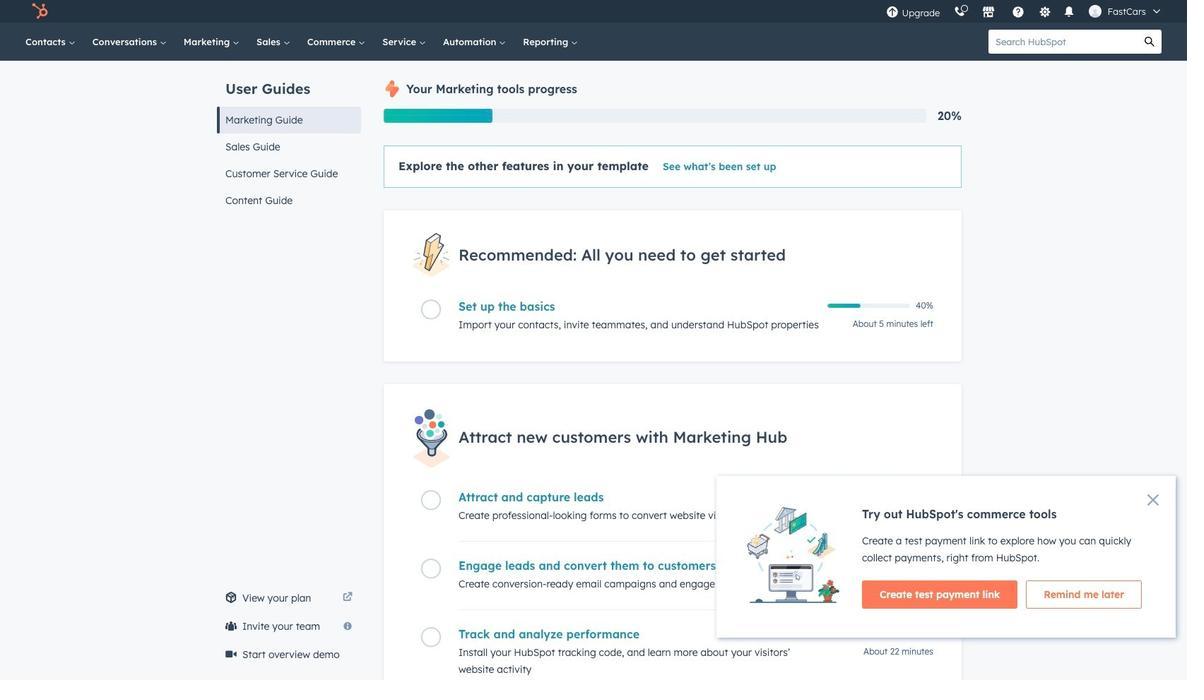 Task type: describe. For each thing, give the bounding box(es) containing it.
close image
[[1148, 495, 1159, 506]]



Task type: vqa. For each thing, say whether or not it's contained in the screenshot.
the christina overa image
yes



Task type: locate. For each thing, give the bounding box(es) containing it.
[object object] complete progress bar
[[828, 304, 861, 308]]

christina overa image
[[1090, 5, 1102, 18]]

1 link opens in a new window image from the top
[[343, 590, 353, 607]]

marketplaces image
[[983, 6, 996, 19]]

link opens in a new window image
[[343, 590, 353, 607], [343, 593, 353, 604]]

Search HubSpot search field
[[989, 30, 1138, 54]]

user guides element
[[217, 61, 361, 214]]

progress bar
[[384, 109, 492, 123]]

2 link opens in a new window image from the top
[[343, 593, 353, 604]]

menu
[[880, 0, 1171, 23]]



